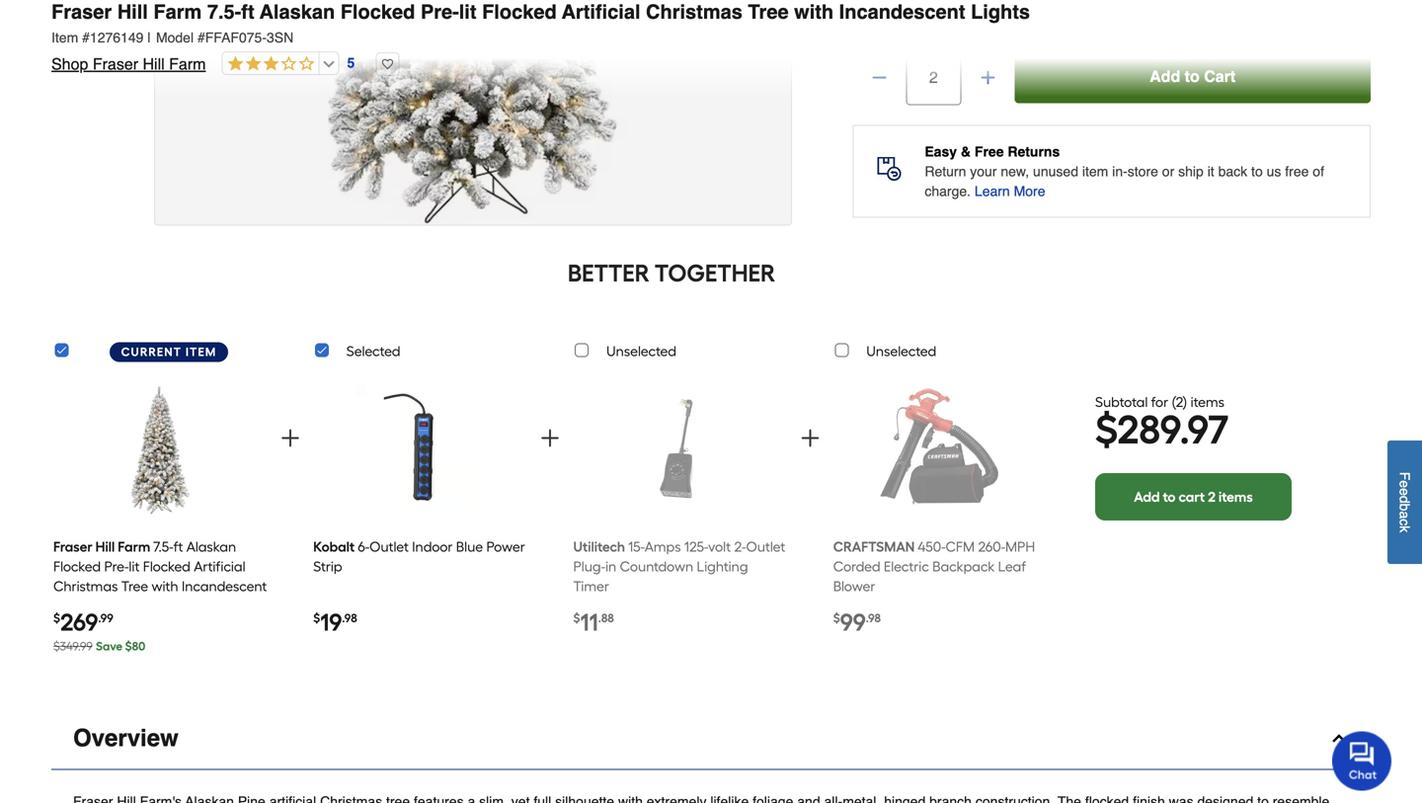 Task type: describe. For each thing, give the bounding box(es) containing it.
269 list item
[[53, 371, 267, 664]]

chat invite button image
[[1333, 731, 1393, 791]]

f e e d b a c k
[[1398, 472, 1413, 533]]

7.5- inside fraser hill farm 7.5-ft alaskan flocked pre-lit flocked artificial christmas tree with incandescent lights item # 1276149 | model # ffaf075-3sn
[[207, 0, 241, 23]]

5
[[347, 55, 355, 71]]

add for add to cart
[[1150, 67, 1181, 85]]

450-
[[918, 538, 946, 555]]

unselected for 11
[[607, 343, 677, 360]]

fraser for fraser hill farm
[[53, 538, 92, 555]]

&
[[961, 144, 971, 159]]

subtotal for ( 2 ) items $ 289 .97
[[1096, 394, 1229, 454]]

15-
[[628, 538, 645, 555]]

utilitech
[[574, 538, 625, 555]]

.98 for 19
[[342, 611, 357, 625]]

450-cfm 260-mph corded electric backpack leaf blower
[[834, 538, 1036, 595]]

craftsman 450-cfm 260-mph corded electric backpack leaf blower image
[[876, 378, 1005, 522]]

.88
[[598, 611, 614, 625]]

kobalt
[[313, 538, 355, 555]]

cart
[[1179, 489, 1205, 506]]

blower
[[834, 578, 876, 595]]

together
[[655, 259, 776, 287]]

(
[[1172, 394, 1176, 411]]

hill for fraser hill farm
[[96, 538, 115, 555]]

lights inside 7.5-ft alaskan flocked pre-lit flocked artificial christmas tree with incandescent lights
[[53, 598, 91, 614]]

leaf
[[999, 558, 1027, 575]]

save
[[96, 639, 123, 653]]

7.5-ft alaskan flocked pre-lit flocked artificial christmas tree with incandescent lights
[[53, 538, 267, 614]]

christmas inside fraser hill farm 7.5-ft alaskan flocked pre-lit flocked artificial christmas tree with incandescent lights item # 1276149 | model # ffaf075-3sn
[[646, 0, 743, 23]]

ft inside fraser hill farm 7.5-ft alaskan flocked pre-lit flocked artificial christmas tree with incandescent lights item # 1276149 | model # ffaf075-3sn
[[241, 0, 255, 23]]

to for add to cart 2 items
[[1163, 489, 1176, 506]]

electric
[[884, 558, 930, 575]]

blue
[[456, 538, 483, 555]]

$ 19 .98
[[313, 608, 357, 637]]

current item
[[121, 345, 217, 359]]

80
[[132, 639, 146, 653]]

easy & free returns return your new, unused item in-store or ship it back to us free of charge.
[[925, 144, 1325, 199]]

6-outlet indoor blue power strip
[[313, 538, 525, 575]]

of
[[1313, 163, 1325, 179]]

learn more link
[[975, 181, 1046, 201]]

mph
[[1006, 538, 1036, 555]]

or
[[1163, 163, 1175, 179]]

better together
[[568, 259, 776, 287]]

model
[[156, 30, 194, 45]]

lit inside fraser hill farm 7.5-ft alaskan flocked pre-lit flocked artificial christmas tree with incandescent lights item # 1276149 | model # ffaf075-3sn
[[459, 0, 477, 23]]

amps
[[645, 538, 681, 555]]

3sn
[[267, 30, 294, 45]]

f
[[1398, 472, 1413, 480]]

fraser for fraser hill farm 7.5-ft alaskan flocked pre-lit flocked artificial christmas tree with incandescent lights item # 1276149 | model # ffaf075-3sn
[[51, 0, 112, 23]]

items inside "subtotal for ( 2 ) items $ 289 .97"
[[1191, 394, 1225, 411]]

better together heading
[[51, 257, 1292, 289]]

timer
[[574, 578, 610, 595]]

11 list item
[[574, 371, 788, 664]]

125-
[[685, 538, 709, 555]]

outlet inside 6-outlet indoor blue power strip
[[370, 538, 409, 555]]

christmas inside 7.5-ft alaskan flocked pre-lit flocked artificial christmas tree with incandescent lights
[[53, 578, 118, 595]]

more
[[1014, 183, 1046, 199]]

in-
[[1113, 163, 1128, 179]]

99 list item
[[834, 371, 1048, 664]]

free
[[1286, 163, 1310, 179]]

utilitech 15-amps 125-volt 2-outlet plug-in countdown lighting timer image
[[616, 378, 745, 522]]

15-amps 125-volt 2-outlet plug-in countdown lighting timer
[[574, 538, 786, 595]]

7.5- inside 7.5-ft alaskan flocked pre-lit flocked artificial christmas tree with incandescent lights
[[153, 538, 174, 555]]

a
[[1398, 511, 1413, 519]]

easy
[[925, 144, 957, 159]]

store
[[1128, 163, 1159, 179]]

2 for subtotal for ( 2 ) items $ 289 .97
[[1176, 394, 1184, 411]]

tree inside fraser hill farm 7.5-ft alaskan flocked pre-lit flocked artificial christmas tree with incandescent lights item # 1276149 | model # ffaf075-3sn
[[748, 0, 789, 23]]

b
[[1398, 503, 1413, 511]]

)
[[1184, 394, 1188, 411]]

selected
[[347, 343, 401, 360]]

indoor
[[412, 538, 453, 555]]

with inside 7.5-ft alaskan flocked pre-lit flocked artificial christmas tree with incandescent lights
[[152, 578, 178, 595]]

|
[[148, 30, 151, 45]]

1 e from the top
[[1398, 480, 1413, 488]]

volt
[[709, 538, 731, 555]]

19 list item
[[313, 371, 527, 664]]

incandescent inside fraser hill farm 7.5-ft alaskan flocked pre-lit flocked artificial christmas tree with incandescent lights item # 1276149 | model # ffaf075-3sn
[[840, 0, 966, 23]]

artificial inside fraser hill farm 7.5-ft alaskan flocked pre-lit flocked artificial christmas tree with incandescent lights item # 1276149 | model # ffaf075-3sn
[[562, 0, 641, 23]]

power
[[487, 538, 525, 555]]

19
[[320, 608, 342, 637]]

11
[[580, 608, 598, 637]]

backpack
[[933, 558, 995, 575]]

$ right "save"
[[125, 639, 132, 653]]

1 vertical spatial fraser
[[93, 55, 138, 73]]

$349.99 save $ 80
[[53, 639, 146, 653]]

269
[[60, 608, 98, 637]]

3.2 stars image
[[223, 55, 315, 74]]

heart outline image
[[376, 52, 399, 76]]

farm for fraser hill farm 7.5-ft alaskan flocked pre-lit flocked artificial christmas tree with incandescent lights item # 1276149 | model # ffaf075-3sn
[[154, 0, 202, 23]]

add to cart 2 items link
[[1096, 473, 1292, 521]]

artificial inside 7.5-ft alaskan flocked pre-lit flocked artificial christmas tree with incandescent lights
[[194, 558, 246, 575]]

hill for fraser hill farm 7.5-ft alaskan flocked pre-lit flocked artificial christmas tree with incandescent lights item # 1276149 | model # ffaf075-3sn
[[117, 0, 148, 23]]

plus image for 6-outlet indoor blue power strip
[[539, 426, 562, 450]]

learn
[[975, 183, 1010, 199]]

plug-
[[574, 558, 606, 575]]

fraser hill farm 7.5-ft alaskan flocked pre-lit flocked artificial christmas tree with incandescent lights image
[[96, 378, 225, 522]]

for
[[1152, 394, 1169, 411]]

fraser hill farm 7.5-ft alaskan flocked pre-lit flocked artificial christmas tree with incandescent lights item # 1276149 | model # ffaf075-3sn
[[51, 0, 1031, 45]]



Task type: vqa. For each thing, say whether or not it's contained in the screenshot.
450-CFM 260-MPH Corded Electric Backpack Leaf Blower
yes



Task type: locate. For each thing, give the bounding box(es) containing it.
1276149
[[90, 30, 144, 45]]

0 vertical spatial lights
[[971, 0, 1031, 23]]

2 # from the left
[[198, 30, 205, 45]]

$ down strip
[[313, 611, 320, 625]]

2 vertical spatial fraser
[[53, 538, 92, 555]]

add to cart
[[1150, 67, 1236, 85]]

tree up item number 1 2 7 6 1 4 9 and model number f f a f 0 7 5 - 3 s n element
[[748, 0, 789, 23]]

to for add to cart
[[1185, 67, 1200, 85]]

$ inside $ 19 .98
[[313, 611, 320, 625]]

plus image
[[279, 426, 302, 450], [539, 426, 562, 450]]

craftsman
[[834, 538, 915, 555]]

fraser hill farm  #ffaf075-3sn image
[[155, 0, 791, 225]]

0 horizontal spatial 2
[[1176, 394, 1184, 411]]

return
[[925, 163, 967, 179]]

0 horizontal spatial christmas
[[53, 578, 118, 595]]

.99
[[98, 611, 113, 625]]

christmas up $ 269 .99
[[53, 578, 118, 595]]

1 horizontal spatial 7.5-
[[207, 0, 241, 23]]

1 vertical spatial 7.5-
[[153, 538, 174, 555]]

cart
[[1205, 67, 1236, 85]]

.98 for 99
[[866, 611, 881, 625]]

to inside 'button'
[[1185, 67, 1200, 85]]

strip
[[313, 558, 342, 575]]

0 vertical spatial 2
[[1176, 394, 1184, 411]]

1 vertical spatial incandescent
[[182, 578, 267, 595]]

$
[[1096, 406, 1118, 454], [53, 611, 60, 625], [313, 611, 320, 625], [574, 611, 580, 625], [834, 611, 841, 625], [125, 639, 132, 653]]

items right cart
[[1219, 489, 1254, 506]]

pre- inside fraser hill farm 7.5-ft alaskan flocked pre-lit flocked artificial christmas tree with incandescent lights item # 1276149 | model # ffaf075-3sn
[[421, 0, 459, 23]]

$ left .88
[[574, 611, 580, 625]]

2 outlet from the left
[[746, 538, 786, 555]]

to
[[1185, 67, 1200, 85], [1252, 163, 1263, 179], [1163, 489, 1176, 506]]

ft up ffaf075-
[[241, 0, 255, 23]]

7.5- up ffaf075-
[[207, 0, 241, 23]]

0 horizontal spatial tree
[[121, 578, 148, 595]]

2 vertical spatial hill
[[96, 538, 115, 555]]

$ up $349.99
[[53, 611, 60, 625]]

add inside add to cart 2 items link
[[1134, 489, 1160, 506]]

1 horizontal spatial lit
[[459, 0, 477, 23]]

to left cart
[[1163, 489, 1176, 506]]

chevron up image
[[1330, 729, 1350, 748]]

0 horizontal spatial ft
[[174, 538, 183, 555]]

1 vertical spatial tree
[[121, 578, 148, 595]]

$ inside "subtotal for ( 2 ) items $ 289 .97"
[[1096, 406, 1118, 454]]

f e e d b a c k button
[[1388, 441, 1423, 564]]

tree down fraser hill farm on the left of page
[[121, 578, 148, 595]]

your
[[970, 163, 997, 179]]

0 horizontal spatial artificial
[[194, 558, 246, 575]]

fraser up "item"
[[51, 0, 112, 23]]

add for add to cart 2 items
[[1134, 489, 1160, 506]]

0 vertical spatial farm
[[154, 0, 202, 23]]

c
[[1398, 519, 1413, 526]]

2 vertical spatial to
[[1163, 489, 1176, 506]]

0 vertical spatial to
[[1185, 67, 1200, 85]]

item number 1 2 7 6 1 4 9 and model number f f a f 0 7 5 - 3 s n element
[[51, 28, 1371, 47]]

farm inside 269 list item
[[118, 538, 150, 555]]

1 vertical spatial pre-
[[104, 558, 129, 575]]

1 horizontal spatial tree
[[748, 0, 789, 23]]

1 vertical spatial ft
[[174, 538, 183, 555]]

2 right for on the right
[[1176, 394, 1184, 411]]

us
[[1267, 163, 1282, 179]]

1 horizontal spatial 2
[[1208, 489, 1216, 506]]

0 horizontal spatial lit
[[129, 558, 140, 575]]

0 vertical spatial christmas
[[646, 0, 743, 23]]

0 horizontal spatial pre-
[[104, 558, 129, 575]]

fraser up 269
[[53, 538, 92, 555]]

tree
[[748, 0, 789, 23], [121, 578, 148, 595]]

tree inside 7.5-ft alaskan flocked pre-lit flocked artificial christmas tree with incandescent lights
[[121, 578, 148, 595]]

charge.
[[925, 183, 971, 199]]

.97
[[1180, 406, 1229, 454]]

0 horizontal spatial incandescent
[[182, 578, 267, 595]]

fraser inside 269 list item
[[53, 538, 92, 555]]

289
[[1118, 406, 1180, 454]]

0 vertical spatial artificial
[[562, 0, 641, 23]]

outlet left indoor
[[370, 538, 409, 555]]

0 vertical spatial items
[[1191, 394, 1225, 411]]

1 horizontal spatial #
[[198, 30, 205, 45]]

1 vertical spatial add
[[1134, 489, 1160, 506]]

2
[[1176, 394, 1184, 411], [1208, 489, 1216, 506]]

0 horizontal spatial .98
[[342, 611, 357, 625]]

0 horizontal spatial #
[[82, 30, 90, 45]]

1 horizontal spatial lights
[[971, 0, 1031, 23]]

incandescent inside 7.5-ft alaskan flocked pre-lit flocked artificial christmas tree with incandescent lights
[[182, 578, 267, 595]]

ft right fraser hill farm on the left of page
[[174, 538, 183, 555]]

1 vertical spatial hill
[[143, 55, 165, 73]]

0 vertical spatial with
[[795, 0, 834, 23]]

pre-
[[421, 0, 459, 23], [104, 558, 129, 575]]

1 vertical spatial alaskan
[[186, 538, 236, 555]]

2 right cart
[[1208, 489, 1216, 506]]

learn more
[[975, 183, 1046, 199]]

to left us
[[1252, 163, 1263, 179]]

2 vertical spatial farm
[[118, 538, 150, 555]]

1 vertical spatial with
[[152, 578, 178, 595]]

Stepper number input field with increment and decrement buttons number field
[[906, 50, 962, 105]]

hill inside 269 list item
[[96, 538, 115, 555]]

current
[[121, 345, 182, 359]]

outlet
[[370, 538, 409, 555], [746, 538, 786, 555]]

2 inside "subtotal for ( 2 ) items $ 289 .97"
[[1176, 394, 1184, 411]]

with inside fraser hill farm 7.5-ft alaskan flocked pre-lit flocked artificial christmas tree with incandescent lights item # 1276149 | model # ffaf075-3sn
[[795, 0, 834, 23]]

overview button
[[51, 708, 1371, 770]]

# right "item"
[[82, 30, 90, 45]]

$ 99 .98
[[834, 608, 881, 637]]

unselected for 99
[[867, 343, 937, 360]]

countdown
[[620, 558, 694, 575]]

farm
[[154, 0, 202, 23], [169, 55, 206, 73], [118, 538, 150, 555]]

1 horizontal spatial plus image
[[539, 426, 562, 450]]

$349.99
[[53, 639, 93, 653]]

$ for 11
[[574, 611, 580, 625]]

1 horizontal spatial outlet
[[746, 538, 786, 555]]

minus image
[[870, 68, 890, 87]]

99
[[841, 608, 866, 637]]

2 .98 from the left
[[866, 611, 881, 625]]

shop
[[51, 55, 88, 73]]

add left "cart"
[[1150, 67, 1181, 85]]

1 vertical spatial items
[[1219, 489, 1254, 506]]

0 vertical spatial pre-
[[421, 0, 459, 23]]

$ inside $ 11 .88
[[574, 611, 580, 625]]

christmas up item number 1 2 7 6 1 4 9 and model number f f a f 0 7 5 - 3 s n element
[[646, 0, 743, 23]]

0 horizontal spatial unselected
[[607, 343, 677, 360]]

1 vertical spatial lights
[[53, 598, 91, 614]]

fraser inside fraser hill farm 7.5-ft alaskan flocked pre-lit flocked artificial christmas tree with incandescent lights item # 1276149 | model # ffaf075-3sn
[[51, 0, 112, 23]]

lights
[[971, 0, 1031, 23], [53, 598, 91, 614]]

d
[[1398, 496, 1413, 503]]

unused
[[1034, 163, 1079, 179]]

2 horizontal spatial to
[[1252, 163, 1263, 179]]

$ inside $ 99 .98
[[834, 611, 841, 625]]

add inside add to cart 'button'
[[1150, 67, 1181, 85]]

+12 button
[[51, 0, 123, 62]]

it
[[1208, 163, 1215, 179]]

1 horizontal spatial unselected
[[867, 343, 937, 360]]

0 vertical spatial hill
[[117, 0, 148, 23]]

lit inside 7.5-ft alaskan flocked pre-lit flocked artificial christmas tree with incandescent lights
[[129, 558, 140, 575]]

0 horizontal spatial plus image
[[799, 426, 822, 450]]

to inside easy & free returns return your new, unused item in-store or ship it back to us free of charge.
[[1252, 163, 1263, 179]]

overview
[[73, 725, 179, 752]]

alaskan
[[260, 0, 335, 23], [186, 538, 236, 555]]

add to cart 2 items
[[1134, 489, 1254, 506]]

1 .98 from the left
[[342, 611, 357, 625]]

$ 11 .88
[[574, 608, 614, 637]]

+12
[[74, 17, 100, 35]]

260-
[[979, 538, 1006, 555]]

k
[[1398, 526, 1413, 533]]

shop fraser hill farm
[[51, 55, 206, 73]]

2 e from the top
[[1398, 488, 1413, 496]]

free
[[975, 144, 1004, 159]]

1 horizontal spatial .98
[[866, 611, 881, 625]]

incandescent
[[840, 0, 966, 23], [182, 578, 267, 595]]

0 vertical spatial fraser
[[51, 0, 112, 23]]

hill up 1276149
[[117, 0, 148, 23]]

1 outlet from the left
[[370, 538, 409, 555]]

0 horizontal spatial plus image
[[279, 426, 302, 450]]

1 horizontal spatial alaskan
[[260, 0, 335, 23]]

lights inside fraser hill farm 7.5-ft alaskan flocked pre-lit flocked artificial christmas tree with incandescent lights item # 1276149 | model # ffaf075-3sn
[[971, 0, 1031, 23]]

kobalt 6-outlet indoor blue power strip image
[[356, 378, 485, 522]]

7.5- right fraser hill farm on the left of page
[[153, 538, 174, 555]]

.98 inside $ 99 .98
[[866, 611, 881, 625]]

1 plus image from the left
[[279, 426, 302, 450]]

$ 269 .99
[[53, 608, 113, 637]]

1 horizontal spatial to
[[1185, 67, 1200, 85]]

back
[[1219, 163, 1248, 179]]

.98 down blower
[[866, 611, 881, 625]]

0 vertical spatial alaskan
[[260, 0, 335, 23]]

hill down '|'
[[143, 55, 165, 73]]

0 vertical spatial ft
[[241, 0, 255, 23]]

2 unselected from the left
[[867, 343, 937, 360]]

1 horizontal spatial plus image
[[978, 68, 998, 87]]

$ left for on the right
[[1096, 406, 1118, 454]]

returns
[[1008, 144, 1060, 159]]

hill
[[117, 0, 148, 23], [143, 55, 165, 73], [96, 538, 115, 555]]

# right 'model'
[[198, 30, 205, 45]]

0 vertical spatial plus image
[[978, 68, 998, 87]]

outlet inside 15-amps 125-volt 2-outlet plug-in countdown lighting timer
[[746, 538, 786, 555]]

$ down blower
[[834, 611, 841, 625]]

lit
[[459, 0, 477, 23], [129, 558, 140, 575]]

0 horizontal spatial with
[[152, 578, 178, 595]]

$ inside $ 269 .99
[[53, 611, 60, 625]]

add
[[1150, 67, 1181, 85], [1134, 489, 1160, 506]]

0 horizontal spatial to
[[1163, 489, 1176, 506]]

1 vertical spatial lit
[[129, 558, 140, 575]]

hill up .99
[[96, 538, 115, 555]]

1 vertical spatial plus image
[[799, 426, 822, 450]]

item
[[186, 345, 217, 359]]

2 for add to cart 2 items
[[1208, 489, 1216, 506]]

e up b
[[1398, 488, 1413, 496]]

7.5-
[[207, 0, 241, 23], [153, 538, 174, 555]]

0 horizontal spatial outlet
[[370, 538, 409, 555]]

.98 down strip
[[342, 611, 357, 625]]

better
[[568, 259, 650, 287]]

in
[[606, 558, 617, 575]]

0 vertical spatial add
[[1150, 67, 1181, 85]]

e up d
[[1398, 480, 1413, 488]]

1 horizontal spatial christmas
[[646, 0, 743, 23]]

1 horizontal spatial pre-
[[421, 0, 459, 23]]

1 vertical spatial artificial
[[194, 558, 246, 575]]

farm for fraser hill farm
[[118, 538, 150, 555]]

with
[[795, 0, 834, 23], [152, 578, 178, 595]]

2-
[[735, 538, 746, 555]]

$ for 19
[[313, 611, 320, 625]]

1 vertical spatial 2
[[1208, 489, 1216, 506]]

alaskan inside fraser hill farm 7.5-ft alaskan flocked pre-lit flocked artificial christmas tree with incandescent lights item # 1276149 | model # ffaf075-3sn
[[260, 0, 335, 23]]

2 plus image from the left
[[539, 426, 562, 450]]

pre- inside 7.5-ft alaskan flocked pre-lit flocked artificial christmas tree with incandescent lights
[[104, 558, 129, 575]]

alaskan inside 7.5-ft alaskan flocked pre-lit flocked artificial christmas tree with incandescent lights
[[186, 538, 236, 555]]

add to cart button
[[1015, 50, 1371, 103]]

0 vertical spatial 7.5-
[[207, 0, 241, 23]]

plus image
[[978, 68, 998, 87], [799, 426, 822, 450]]

new,
[[1001, 163, 1030, 179]]

artificial
[[562, 0, 641, 23], [194, 558, 246, 575]]

plus image for 7.5-ft alaskan flocked pre-lit flocked artificial christmas tree with incandescent lights
[[279, 426, 302, 450]]

0 vertical spatial lit
[[459, 0, 477, 23]]

.98 inside $ 19 .98
[[342, 611, 357, 625]]

1 vertical spatial farm
[[169, 55, 206, 73]]

corded
[[834, 558, 881, 575]]

0 vertical spatial incandescent
[[840, 0, 966, 23]]

$ for 269
[[53, 611, 60, 625]]

$ for 99
[[834, 611, 841, 625]]

to left "cart"
[[1185, 67, 1200, 85]]

subtotal
[[1096, 394, 1148, 411]]

0 vertical spatial tree
[[748, 0, 789, 23]]

1 horizontal spatial with
[[795, 0, 834, 23]]

6-
[[358, 538, 370, 555]]

items right ) at the right
[[1191, 394, 1225, 411]]

1 horizontal spatial artificial
[[562, 0, 641, 23]]

0 horizontal spatial 7.5-
[[153, 538, 174, 555]]

.98
[[342, 611, 357, 625], [866, 611, 881, 625]]

ffaf075-
[[205, 30, 267, 45]]

hill inside fraser hill farm 7.5-ft alaskan flocked pre-lit flocked artificial christmas tree with incandescent lights item # 1276149 | model # ffaf075-3sn
[[117, 0, 148, 23]]

0 horizontal spatial lights
[[53, 598, 91, 614]]

0 horizontal spatial alaskan
[[186, 538, 236, 555]]

farm inside fraser hill farm 7.5-ft alaskan flocked pre-lit flocked artificial christmas tree with incandescent lights item # 1276149 | model # ffaf075-3sn
[[154, 0, 202, 23]]

items
[[1191, 394, 1225, 411], [1219, 489, 1254, 506]]

ship
[[1179, 163, 1204, 179]]

1 vertical spatial christmas
[[53, 578, 118, 595]]

1 horizontal spatial incandescent
[[840, 0, 966, 23]]

1 unselected from the left
[[607, 343, 677, 360]]

1 horizontal spatial ft
[[241, 0, 255, 23]]

add left cart
[[1134, 489, 1160, 506]]

lighting
[[697, 558, 748, 575]]

1 # from the left
[[82, 30, 90, 45]]

fraser down 1276149
[[93, 55, 138, 73]]

ft inside 7.5-ft alaskan flocked pre-lit flocked artificial christmas tree with incandescent lights
[[174, 538, 183, 555]]

1 vertical spatial to
[[1252, 163, 1263, 179]]

item
[[51, 30, 78, 45]]

outlet right 'volt'
[[746, 538, 786, 555]]



